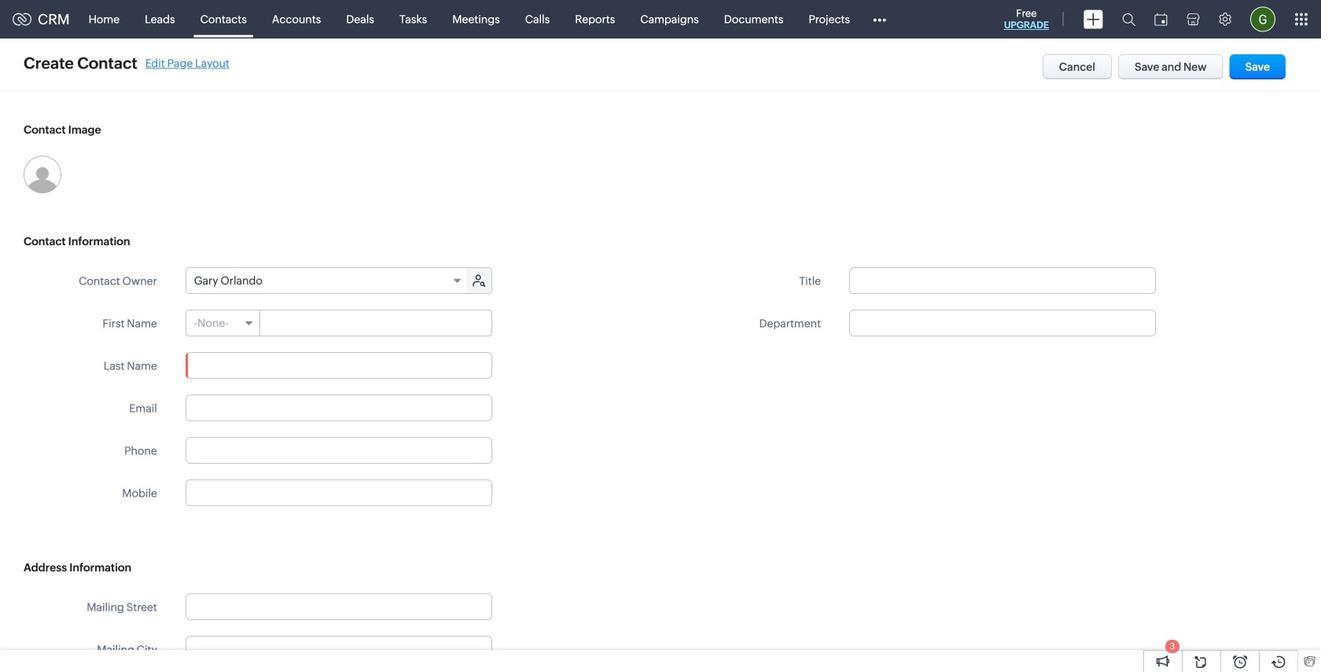 Task type: vqa. For each thing, say whether or not it's contained in the screenshot.
Merge
no



Task type: describe. For each thing, give the bounding box(es) containing it.
image image
[[24, 156, 61, 194]]

logo image
[[13, 13, 31, 26]]

create menu image
[[1084, 10, 1104, 29]]

calendar image
[[1155, 13, 1168, 26]]

create menu element
[[1075, 0, 1113, 38]]



Task type: locate. For each thing, give the bounding box(es) containing it.
Other Modules field
[[863, 7, 897, 32]]

profile image
[[1251, 7, 1276, 32]]

None text field
[[850, 268, 1157, 294], [186, 594, 492, 621], [850, 268, 1157, 294], [186, 594, 492, 621]]

None field
[[186, 268, 468, 293], [186, 311, 260, 336], [186, 268, 468, 293], [186, 311, 260, 336]]

profile element
[[1242, 0, 1286, 38]]

search image
[[1123, 13, 1136, 26]]

search element
[[1113, 0, 1146, 39]]

None text field
[[850, 310, 1157, 337], [261, 311, 492, 336], [186, 352, 492, 379], [186, 395, 492, 422], [186, 437, 492, 464], [186, 480, 492, 507], [186, 637, 492, 663], [850, 310, 1157, 337], [261, 311, 492, 336], [186, 352, 492, 379], [186, 395, 492, 422], [186, 437, 492, 464], [186, 480, 492, 507], [186, 637, 492, 663]]



